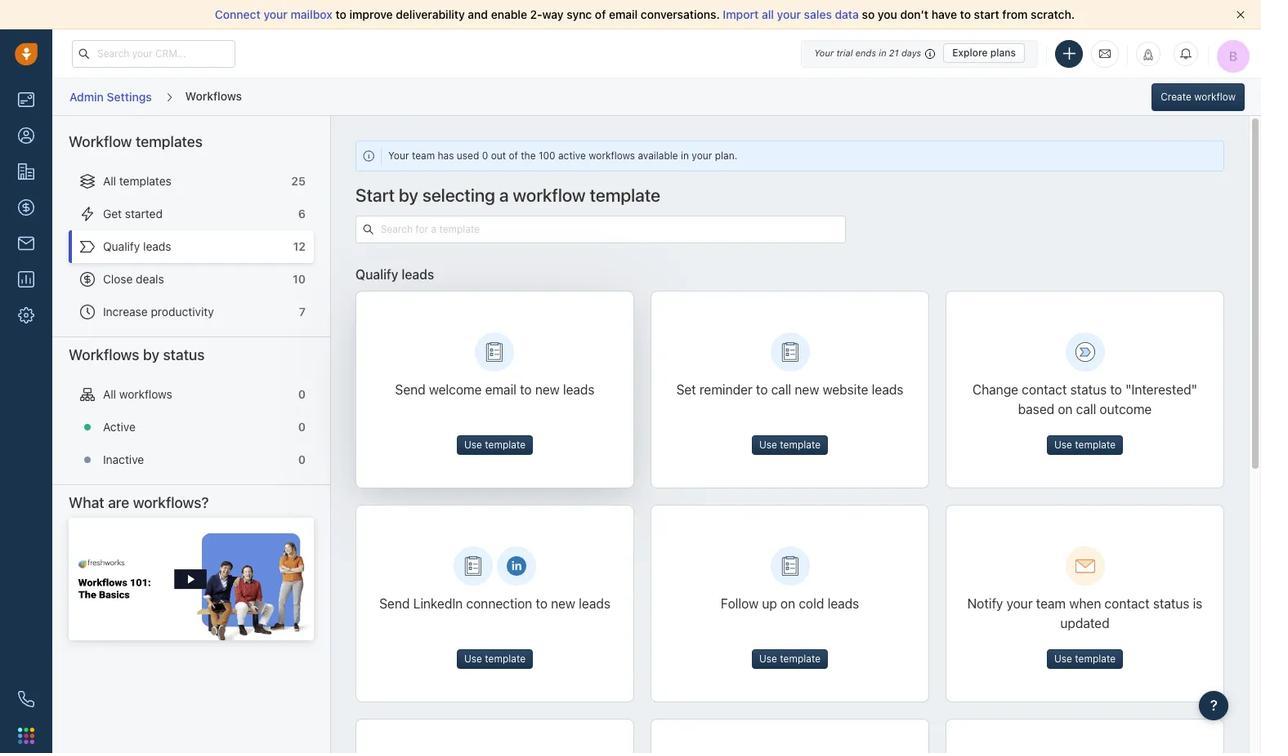 Task type: describe. For each thing, give the bounding box(es) containing it.
productivity
[[151, 305, 214, 319]]

set reminder to call new website leads
[[677, 383, 904, 397]]

templates for all templates
[[119, 174, 172, 188]]

send linkedin connection to new leads
[[380, 597, 611, 612]]

all for all workflows
[[103, 388, 116, 401]]

data
[[835, 7, 859, 21]]

create workflow link
[[1152, 83, 1245, 111]]

way
[[543, 7, 564, 21]]

import all your sales data link
[[723, 7, 862, 21]]

all
[[762, 7, 774, 21]]

use template button for status
[[1047, 436, 1124, 455]]

admin settings
[[70, 90, 152, 104]]

new for connection
[[551, 597, 576, 612]]

started
[[125, 207, 163, 221]]

change
[[973, 383, 1019, 397]]

get started
[[103, 207, 163, 221]]

status for by
[[163, 347, 205, 364]]

and
[[468, 7, 488, 21]]

set
[[677, 383, 697, 397]]

deliverability
[[396, 7, 465, 21]]

explore plans link
[[944, 43, 1025, 63]]

mailbox
[[291, 7, 333, 21]]

connect your mailbox to improve deliverability and enable 2-way sync of email conversations. import all your sales data so you don't have to start from scratch.
[[215, 7, 1075, 21]]

contact inside 'notify your team when contact status is updated'
[[1105, 597, 1150, 612]]

explore
[[953, 47, 988, 59]]

phone element
[[10, 684, 43, 716]]

use template for connection
[[464, 653, 526, 666]]

follow
[[721, 597, 759, 612]]

notify your team when contact status is updated
[[968, 597, 1203, 631]]

use template button for on
[[752, 650, 828, 670]]

outcome
[[1100, 402, 1152, 417]]

your team has used 0 out of the 100 active workflows available in your plan.
[[388, 150, 738, 162]]

0 horizontal spatial in
[[681, 150, 689, 162]]

Search your CRM... text field
[[72, 40, 236, 67]]

use for team
[[1055, 653, 1073, 666]]

increase
[[103, 305, 148, 319]]

100
[[539, 150, 556, 162]]

get
[[103, 207, 122, 221]]

1 horizontal spatial email
[[609, 7, 638, 21]]

use template for team
[[1055, 653, 1116, 666]]

"interested"
[[1126, 383, 1198, 397]]

sales
[[804, 7, 832, 21]]

7
[[299, 305, 306, 319]]

phone image
[[18, 692, 34, 708]]

what
[[69, 495, 104, 512]]

new for to
[[795, 383, 820, 397]]

selecting
[[423, 185, 496, 206]]

new for email
[[535, 383, 560, 397]]

all templates
[[103, 174, 172, 188]]

website
[[823, 383, 869, 397]]

are
[[108, 495, 129, 512]]

workflows?
[[133, 495, 209, 512]]

deals
[[136, 272, 164, 286]]

workflows by status
[[69, 347, 205, 364]]

import
[[723, 7, 759, 21]]

use for on
[[760, 653, 778, 666]]

use template button for to
[[752, 436, 828, 455]]

by for selecting
[[399, 185, 419, 206]]

use template for on
[[760, 653, 821, 666]]

by for status
[[143, 347, 159, 364]]

your for your trial ends in 21 days
[[815, 47, 834, 58]]

qualify leads
[[356, 268, 434, 282]]

0 for all workflows
[[298, 388, 306, 401]]

conversations.
[[641, 7, 720, 21]]

use for email
[[464, 439, 482, 451]]

template for set reminder to call new website leads
[[780, 439, 821, 451]]

create
[[1161, 90, 1192, 103]]

what are workflows?
[[69, 495, 209, 512]]

have
[[932, 7, 958, 21]]

use template for email
[[464, 439, 526, 451]]

qualify
[[356, 268, 399, 282]]

ends
[[856, 47, 877, 58]]

6
[[298, 207, 306, 221]]

workflow inside button
[[1195, 90, 1236, 103]]

use for to
[[760, 439, 778, 451]]

use template button for team
[[1047, 650, 1124, 670]]

1 vertical spatial workflow
[[513, 185, 586, 206]]

use template for status
[[1055, 439, 1116, 451]]

explore plans
[[953, 47, 1016, 59]]

use template for to
[[760, 439, 821, 451]]

contact inside change contact status to "interested" based on call outcome
[[1022, 383, 1067, 397]]

admin
[[70, 90, 104, 104]]

template up search for a template text box
[[590, 185, 661, 206]]

1 horizontal spatial in
[[879, 47, 887, 58]]

days
[[902, 47, 922, 58]]

improve
[[350, 7, 393, 21]]

trial
[[837, 47, 853, 58]]

don't
[[901, 7, 929, 21]]

your right all
[[777, 7, 801, 21]]

updated
[[1061, 617, 1110, 631]]

enable
[[491, 7, 527, 21]]

use template button for email
[[457, 436, 533, 455]]

linkedin
[[413, 597, 463, 612]]

send for send welcome email to new leads
[[395, 383, 426, 397]]

active
[[103, 420, 136, 434]]

your left 'mailbox'
[[264, 7, 288, 21]]



Task type: locate. For each thing, give the bounding box(es) containing it.
0 horizontal spatial on
[[781, 597, 796, 612]]

welcome
[[429, 383, 482, 397]]

when
[[1070, 597, 1102, 612]]

send left linkedin
[[380, 597, 410, 612]]

1 vertical spatial templates
[[119, 174, 172, 188]]

status inside change contact status to "interested" based on call outcome
[[1071, 383, 1107, 397]]

to right connection
[[536, 597, 548, 612]]

0 vertical spatial of
[[595, 7, 606, 21]]

0 vertical spatial status
[[163, 347, 205, 364]]

sync
[[567, 7, 592, 21]]

notify
[[968, 597, 1004, 612]]

status up outcome
[[1071, 383, 1107, 397]]

so
[[862, 7, 875, 21]]

use template button down the send linkedin connection to new leads
[[457, 650, 533, 670]]

workflows
[[589, 150, 635, 162], [119, 388, 172, 401]]

use template button for connection
[[457, 650, 533, 670]]

used
[[457, 150, 479, 162]]

0 horizontal spatial of
[[509, 150, 518, 162]]

connect
[[215, 7, 261, 21]]

freshworks switcher image
[[18, 728, 34, 745]]

workflows down increase
[[69, 347, 139, 364]]

Search for a template text field
[[374, 223, 839, 237]]

call inside change contact status to "interested" based on call outcome
[[1077, 402, 1097, 417]]

your
[[815, 47, 834, 58], [388, 150, 409, 162]]

to inside change contact status to "interested" based on call outcome
[[1111, 383, 1123, 397]]

0 vertical spatial team
[[412, 150, 435, 162]]

create workflow
[[1161, 90, 1236, 103]]

of left the at the left top of the page
[[509, 150, 518, 162]]

2 vertical spatial status
[[1154, 597, 1190, 612]]

2 all from the top
[[103, 388, 116, 401]]

send email image
[[1100, 46, 1111, 60]]

0 vertical spatial by
[[399, 185, 419, 206]]

by
[[399, 185, 419, 206], [143, 347, 159, 364]]

status for contact
[[1071, 383, 1107, 397]]

reminder
[[700, 383, 753, 397]]

available
[[638, 150, 678, 162]]

out
[[491, 150, 506, 162]]

0 vertical spatial all
[[103, 174, 116, 188]]

on right based
[[1058, 402, 1073, 417]]

by right start
[[399, 185, 419, 206]]

workflow right 'create'
[[1195, 90, 1236, 103]]

from
[[1003, 7, 1028, 21]]

follow up on cold leads
[[721, 597, 860, 612]]

1 horizontal spatial status
[[1071, 383, 1107, 397]]

0 horizontal spatial call
[[772, 383, 792, 397]]

connect your mailbox link
[[215, 7, 336, 21]]

1 vertical spatial workflows
[[119, 388, 172, 401]]

use template down 'set reminder to call new website leads' at the bottom
[[760, 439, 821, 451]]

use down the welcome
[[464, 439, 482, 451]]

in left "21"
[[879, 47, 887, 58]]

all up 'get'
[[103, 174, 116, 188]]

a
[[500, 185, 509, 206]]

use down based
[[1055, 439, 1073, 451]]

1 horizontal spatial by
[[399, 185, 419, 206]]

change contact status to "interested" based on call outcome
[[973, 383, 1198, 417]]

close image
[[1237, 11, 1245, 19]]

send welcome email to new leads
[[395, 383, 595, 397]]

your left plan.
[[692, 150, 713, 162]]

all workflows
[[103, 388, 172, 401]]

0 vertical spatial templates
[[136, 133, 203, 150]]

scratch.
[[1031, 7, 1075, 21]]

0 horizontal spatial workflows
[[69, 347, 139, 364]]

to left start
[[961, 7, 971, 21]]

0 vertical spatial contact
[[1022, 383, 1067, 397]]

start
[[356, 185, 395, 206]]

template for send linkedin connection to new leads
[[485, 653, 526, 666]]

by up all workflows
[[143, 347, 159, 364]]

to right reminder
[[756, 383, 768, 397]]

workflow down 100
[[513, 185, 586, 206]]

use down the send linkedin connection to new leads
[[464, 653, 482, 666]]

use template down follow up on cold leads
[[760, 653, 821, 666]]

to for connect your mailbox to improve deliverability and enable 2-way sync of email conversations. import all your sales data so you don't have to start from scratch.
[[336, 7, 347, 21]]

use for connection
[[464, 653, 482, 666]]

use
[[464, 439, 482, 451], [760, 439, 778, 451], [1055, 439, 1073, 451], [464, 653, 482, 666], [760, 653, 778, 666], [1055, 653, 1073, 666]]

use template button down "updated"
[[1047, 650, 1124, 670]]

status down 'productivity'
[[163, 347, 205, 364]]

1 horizontal spatial contact
[[1105, 597, 1150, 612]]

0 horizontal spatial by
[[143, 347, 159, 364]]

0 horizontal spatial team
[[412, 150, 435, 162]]

1 horizontal spatial call
[[1077, 402, 1097, 417]]

all
[[103, 174, 116, 188], [103, 388, 116, 401]]

0 for active
[[298, 420, 306, 434]]

new
[[535, 383, 560, 397], [795, 383, 820, 397], [551, 597, 576, 612]]

in right available
[[681, 150, 689, 162]]

contact right when at the right of the page
[[1105, 597, 1150, 612]]

status inside 'notify your team when contact status is updated'
[[1154, 597, 1190, 612]]

send for send linkedin connection to new leads
[[380, 597, 410, 612]]

is
[[1194, 597, 1203, 612]]

plans
[[991, 47, 1016, 59]]

use template down "updated"
[[1055, 653, 1116, 666]]

0 vertical spatial in
[[879, 47, 887, 58]]

team inside 'notify your team when contact status is updated'
[[1037, 597, 1066, 612]]

0 vertical spatial your
[[815, 47, 834, 58]]

1 vertical spatial your
[[388, 150, 409, 162]]

you
[[878, 7, 898, 21]]

increase productivity
[[103, 305, 214, 319]]

template for send welcome email to new leads
[[485, 439, 526, 451]]

1 vertical spatial contact
[[1105, 597, 1150, 612]]

start
[[974, 7, 1000, 21]]

based
[[1019, 402, 1055, 417]]

1 horizontal spatial your
[[815, 47, 834, 58]]

workflows for workflows by status
[[69, 347, 139, 364]]

your trial ends in 21 days
[[815, 47, 922, 58]]

to up outcome
[[1111, 383, 1123, 397]]

settings
[[107, 90, 152, 104]]

use down up
[[760, 653, 778, 666]]

21
[[890, 47, 899, 58]]

leads
[[402, 268, 434, 282], [563, 383, 595, 397], [872, 383, 904, 397], [579, 597, 611, 612], [828, 597, 860, 612]]

send left the welcome
[[395, 383, 426, 397]]

0 horizontal spatial workflow
[[513, 185, 586, 206]]

workflows right active
[[589, 150, 635, 162]]

template down "updated"
[[1076, 653, 1116, 666]]

1 horizontal spatial team
[[1037, 597, 1066, 612]]

workflows down workflows by status
[[119, 388, 172, 401]]

to
[[336, 7, 347, 21], [961, 7, 971, 21], [520, 383, 532, 397], [756, 383, 768, 397], [1111, 383, 1123, 397], [536, 597, 548, 612]]

1 vertical spatial team
[[1037, 597, 1066, 612]]

1 horizontal spatial of
[[595, 7, 606, 21]]

team left has
[[412, 150, 435, 162]]

to right 'mailbox'
[[336, 7, 347, 21]]

template
[[590, 185, 661, 206], [485, 439, 526, 451], [780, 439, 821, 451], [1076, 439, 1116, 451], [485, 653, 526, 666], [780, 653, 821, 666], [1076, 653, 1116, 666]]

0 vertical spatial send
[[395, 383, 426, 397]]

workflow templates
[[69, 133, 203, 150]]

to right the welcome
[[520, 383, 532, 397]]

1 vertical spatial in
[[681, 150, 689, 162]]

workflow
[[69, 133, 132, 150]]

contact up based
[[1022, 383, 1067, 397]]

use template button down 'set reminder to call new website leads' at the bottom
[[752, 436, 828, 455]]

use template button
[[457, 436, 533, 455], [752, 436, 828, 455], [1047, 436, 1124, 455], [457, 650, 533, 670], [752, 650, 828, 670], [1047, 650, 1124, 670]]

use template down the send linkedin connection to new leads
[[464, 653, 526, 666]]

0 horizontal spatial contact
[[1022, 383, 1067, 397]]

0 vertical spatial on
[[1058, 402, 1073, 417]]

email right sync
[[609, 7, 638, 21]]

active
[[558, 150, 586, 162]]

1 horizontal spatial workflows
[[185, 89, 242, 103]]

0 vertical spatial workflows
[[589, 150, 635, 162]]

10
[[293, 272, 306, 286]]

to for send welcome email to new leads
[[520, 383, 532, 397]]

1 vertical spatial call
[[1077, 402, 1097, 417]]

0 horizontal spatial email
[[485, 383, 517, 397]]

what's new image
[[1143, 49, 1155, 60]]

close
[[103, 272, 133, 286]]

the
[[521, 150, 536, 162]]

0
[[482, 150, 488, 162], [298, 388, 306, 401], [298, 420, 306, 434], [298, 453, 306, 467]]

1 vertical spatial status
[[1071, 383, 1107, 397]]

all for all templates
[[103, 174, 116, 188]]

status
[[163, 347, 205, 364], [1071, 383, 1107, 397], [1154, 597, 1190, 612]]

inactive
[[103, 453, 144, 467]]

on inside change contact status to "interested" based on call outcome
[[1058, 402, 1073, 417]]

call left outcome
[[1077, 402, 1097, 417]]

1 vertical spatial workflows
[[69, 347, 139, 364]]

1 vertical spatial of
[[509, 150, 518, 162]]

email right the welcome
[[485, 383, 517, 397]]

workflows for workflows
[[185, 89, 242, 103]]

templates up started
[[119, 174, 172, 188]]

1 vertical spatial on
[[781, 597, 796, 612]]

has
[[438, 150, 454, 162]]

1 horizontal spatial on
[[1058, 402, 1073, 417]]

your right notify at the bottom right of the page
[[1007, 597, 1033, 612]]

call
[[772, 383, 792, 397], [1077, 402, 1097, 417]]

of right sync
[[595, 7, 606, 21]]

your up start
[[388, 150, 409, 162]]

status left is on the right of page
[[1154, 597, 1190, 612]]

1 vertical spatial send
[[380, 597, 410, 612]]

template down 'set reminder to call new website leads' at the bottom
[[780, 439, 821, 451]]

1 horizontal spatial workflows
[[589, 150, 635, 162]]

template down change contact status to "interested" based on call outcome on the bottom right
[[1076, 439, 1116, 451]]

use for status
[[1055, 439, 1073, 451]]

0 horizontal spatial status
[[163, 347, 205, 364]]

workflow
[[1195, 90, 1236, 103], [513, 185, 586, 206]]

use template down change contact status to "interested" based on call outcome on the bottom right
[[1055, 439, 1116, 451]]

templates up all templates
[[136, 133, 203, 150]]

plan.
[[715, 150, 738, 162]]

use down "updated"
[[1055, 653, 1073, 666]]

0 vertical spatial call
[[772, 383, 792, 397]]

admin settings link
[[69, 84, 153, 110]]

up
[[762, 597, 778, 612]]

call right reminder
[[772, 383, 792, 397]]

use template button down follow up on cold leads
[[752, 650, 828, 670]]

1 all from the top
[[103, 174, 116, 188]]

template for notify your team when contact status is updated
[[1076, 653, 1116, 666]]

your
[[264, 7, 288, 21], [777, 7, 801, 21], [692, 150, 713, 162], [1007, 597, 1033, 612]]

0 for inactive
[[298, 453, 306, 467]]

team left when at the right of the page
[[1037, 597, 1066, 612]]

email
[[609, 7, 638, 21], [485, 383, 517, 397]]

all up active at bottom left
[[103, 388, 116, 401]]

25
[[291, 174, 306, 188]]

2 horizontal spatial status
[[1154, 597, 1190, 612]]

1 vertical spatial email
[[485, 383, 517, 397]]

template for change contact status to "interested" based on call outcome
[[1076, 439, 1116, 451]]

workflows down search your crm... text box
[[185, 89, 242, 103]]

use template down the send welcome email to new leads
[[464, 439, 526, 451]]

use template
[[464, 439, 526, 451], [760, 439, 821, 451], [1055, 439, 1116, 451], [464, 653, 526, 666], [760, 653, 821, 666], [1055, 653, 1116, 666]]

0 vertical spatial email
[[609, 7, 638, 21]]

your left trial
[[815, 47, 834, 58]]

template down the send welcome email to new leads
[[485, 439, 526, 451]]

0 vertical spatial workflows
[[185, 89, 242, 103]]

your inside 'notify your team when contact status is updated'
[[1007, 597, 1033, 612]]

use template button down the send welcome email to new leads
[[457, 436, 533, 455]]

0 horizontal spatial your
[[388, 150, 409, 162]]

template down follow up on cold leads
[[780, 653, 821, 666]]

use template button down change contact status to "interested" based on call outcome on the bottom right
[[1047, 436, 1124, 455]]

create workflow button
[[1152, 83, 1245, 111]]

to for change contact status to "interested" based on call outcome
[[1111, 383, 1123, 397]]

templates for workflow templates
[[136, 133, 203, 150]]

cold
[[799, 597, 825, 612]]

1 vertical spatial all
[[103, 388, 116, 401]]

1 vertical spatial by
[[143, 347, 159, 364]]

your for your team has used 0 out of the 100 active workflows available in your plan.
[[388, 150, 409, 162]]

start by selecting a workflow template
[[356, 185, 661, 206]]

templates
[[136, 133, 203, 150], [119, 174, 172, 188]]

template down connection
[[485, 653, 526, 666]]

on
[[1058, 402, 1073, 417], [781, 597, 796, 612]]

use down 'set reminder to call new website leads' at the bottom
[[760, 439, 778, 451]]

on right up
[[781, 597, 796, 612]]

2-
[[530, 7, 543, 21]]

0 vertical spatial workflow
[[1195, 90, 1236, 103]]

connection
[[466, 597, 533, 612]]

0 horizontal spatial workflows
[[119, 388, 172, 401]]

close deals
[[103, 272, 164, 286]]

template for follow up on cold leads
[[780, 653, 821, 666]]

in
[[879, 47, 887, 58], [681, 150, 689, 162]]

1 horizontal spatial workflow
[[1195, 90, 1236, 103]]

to for send linkedin connection to new leads
[[536, 597, 548, 612]]



Task type: vqa. For each thing, say whether or not it's contained in the screenshot.
Churned
no



